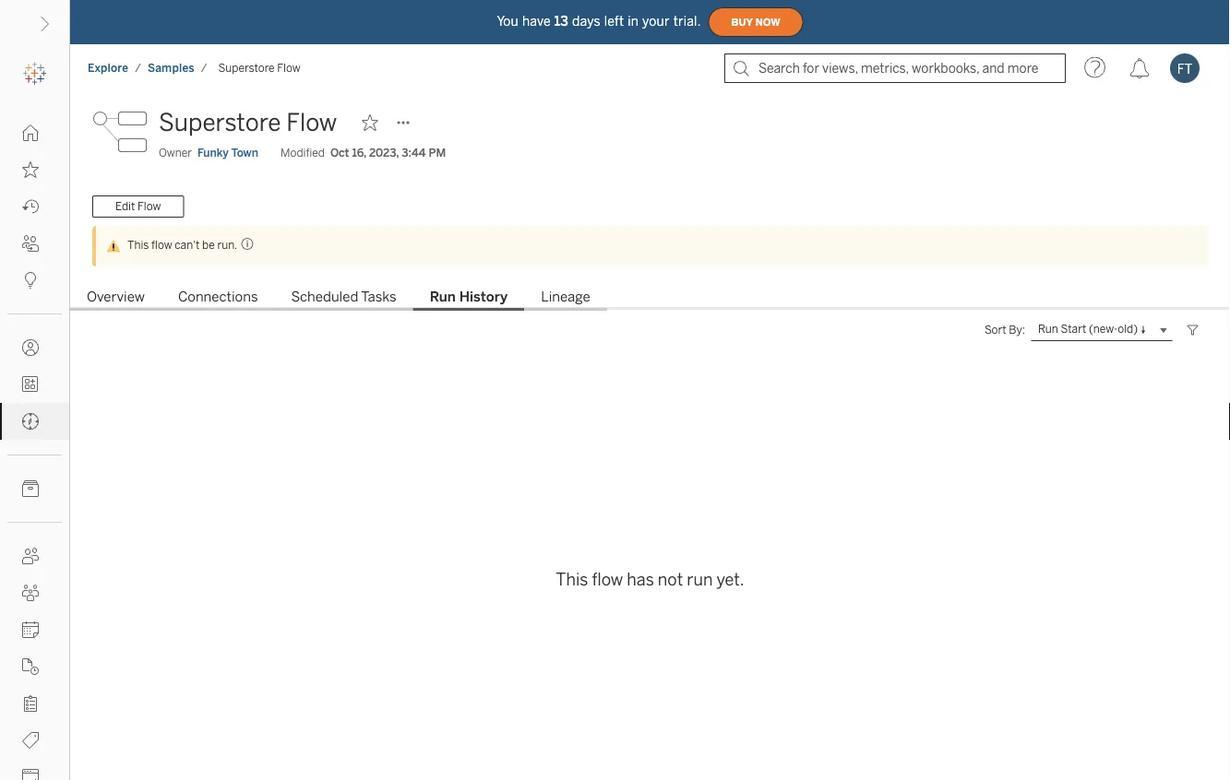 Task type: locate. For each thing, give the bounding box(es) containing it.
by:
[[1009, 323, 1025, 337]]

0 vertical spatial flow
[[277, 61, 301, 75]]

13
[[554, 14, 568, 29]]

1 vertical spatial superstore flow
[[159, 108, 337, 137]]

explore
[[88, 61, 128, 75]]

flow for edit flow button
[[138, 200, 161, 213]]

history
[[459, 289, 508, 305]]

1 horizontal spatial run
[[1038, 323, 1058, 336]]

1 vertical spatial superstore
[[159, 108, 281, 137]]

run start (new-old)
[[1038, 323, 1138, 336]]

run inside sub-spaces tab list
[[430, 289, 456, 305]]

flow left has
[[592, 570, 623, 590]]

superstore
[[218, 61, 275, 75], [159, 108, 281, 137]]

/ right the "explore"
[[135, 61, 141, 75]]

0 horizontal spatial /
[[135, 61, 141, 75]]

2023,
[[369, 146, 399, 160]]

0 vertical spatial superstore flow
[[218, 61, 301, 75]]

lineage
[[541, 289, 590, 305]]

owner funky town
[[159, 146, 258, 160]]

run inside popup button
[[1038, 323, 1058, 336]]

2 vertical spatial flow
[[138, 200, 161, 213]]

1 vertical spatial this
[[556, 570, 588, 590]]

run
[[430, 289, 456, 305], [1038, 323, 1058, 336]]

you
[[497, 14, 519, 29]]

run history
[[430, 289, 508, 305]]

overview
[[87, 289, 145, 305]]

superstore flow element
[[213, 61, 306, 75]]

flow inside button
[[138, 200, 161, 213]]

superstore flow
[[218, 61, 301, 75], [159, 108, 337, 137]]

(new-
[[1089, 323, 1118, 336]]

modified
[[281, 146, 325, 160]]

run left start
[[1038, 323, 1058, 336]]

this for this flow has not run yet.
[[556, 570, 588, 590]]

1 horizontal spatial this
[[556, 570, 588, 590]]

old)
[[1118, 323, 1138, 336]]

oct
[[330, 146, 349, 160]]

tasks
[[361, 289, 397, 305]]

0 horizontal spatial run
[[430, 289, 456, 305]]

flow for superstore flow "element" in the left top of the page
[[277, 61, 301, 75]]

sort
[[985, 323, 1006, 337]]

0 horizontal spatial flow
[[151, 239, 172, 252]]

funky town link
[[198, 145, 258, 162]]

samples
[[148, 61, 194, 75]]

/
[[135, 61, 141, 75], [201, 61, 207, 75]]

this flow can't be run.
[[127, 239, 237, 252]]

1 horizontal spatial /
[[201, 61, 207, 75]]

buy now button
[[708, 7, 803, 37]]

this down edit flow button
[[127, 239, 149, 252]]

samples link
[[147, 60, 195, 76]]

this
[[127, 239, 149, 252], [556, 570, 588, 590]]

0 vertical spatial flow
[[151, 239, 172, 252]]

buy
[[731, 16, 753, 28]]

0 vertical spatial run
[[430, 289, 456, 305]]

Search for views, metrics, workbooks, and more text field
[[724, 54, 1066, 83]]

/ right samples
[[201, 61, 207, 75]]

flow
[[277, 61, 301, 75], [286, 108, 337, 137], [138, 200, 161, 213]]

1 vertical spatial flow
[[592, 570, 623, 590]]

superstore right samples
[[218, 61, 275, 75]]

0 vertical spatial this
[[127, 239, 149, 252]]

1 horizontal spatial flow
[[592, 570, 623, 590]]

superstore up funky at the left top of the page
[[159, 108, 281, 137]]

1 vertical spatial run
[[1038, 323, 1058, 336]]

explore link
[[87, 60, 129, 76]]

you have 13 days left in your trial.
[[497, 14, 701, 29]]

superstore flow inside main content
[[159, 108, 337, 137]]

run left history at the top left of page
[[430, 289, 456, 305]]

0 horizontal spatial this
[[127, 239, 149, 252]]

flow for can't
[[151, 239, 172, 252]]

flow left can't
[[151, 239, 172, 252]]

flow
[[151, 239, 172, 252], [592, 570, 623, 590]]

flow image
[[92, 104, 148, 160]]

trial.
[[673, 14, 701, 29]]

edit flow
[[115, 200, 161, 213]]

now
[[756, 16, 780, 28]]

this left has
[[556, 570, 588, 590]]

buy now
[[731, 16, 780, 28]]



Task type: describe. For each thing, give the bounding box(es) containing it.
this for this flow can't be run.
[[127, 239, 149, 252]]

run.
[[217, 239, 237, 252]]

sort by:
[[985, 323, 1025, 337]]

2 / from the left
[[201, 61, 207, 75]]

run
[[687, 570, 713, 590]]

not
[[658, 570, 683, 590]]

flow for has
[[592, 570, 623, 590]]

can't
[[175, 239, 200, 252]]

left
[[604, 14, 624, 29]]

owner
[[159, 146, 192, 160]]

main navigation. press the up and down arrow keys to access links. element
[[0, 114, 69, 781]]

1 vertical spatial flow
[[286, 108, 337, 137]]

edit flow button
[[92, 196, 184, 218]]

flow run requirements:
the flow must have at least one output step. image
[[237, 237, 254, 251]]

1 / from the left
[[135, 61, 141, 75]]

sub-spaces tab list
[[70, 287, 1230, 311]]

connections
[[178, 289, 258, 305]]

funky
[[198, 146, 229, 160]]

in
[[628, 14, 639, 29]]

pm
[[429, 146, 446, 160]]

town
[[231, 146, 258, 160]]

scheduled
[[291, 289, 358, 305]]

yet.
[[717, 570, 744, 590]]

be
[[202, 239, 215, 252]]

edit
[[115, 200, 135, 213]]

your
[[642, 14, 670, 29]]

superstore flow main content
[[70, 92, 1230, 781]]

days
[[572, 14, 601, 29]]

this flow has not run yet.
[[556, 570, 744, 590]]

explore / samples /
[[88, 61, 207, 75]]

superstore inside main content
[[159, 108, 281, 137]]

start
[[1061, 323, 1086, 336]]

0 vertical spatial superstore
[[218, 61, 275, 75]]

scheduled tasks
[[291, 289, 397, 305]]

run for run start (new-old)
[[1038, 323, 1058, 336]]

has
[[627, 570, 654, 590]]

run for run history
[[430, 289, 456, 305]]

run start (new-old) button
[[1031, 319, 1173, 341]]

3:44
[[402, 146, 426, 160]]

modified oct 16, 2023, 3:44 pm
[[281, 146, 446, 160]]

16,
[[352, 146, 366, 160]]

navigation panel element
[[0, 55, 69, 781]]

have
[[522, 14, 551, 29]]



Task type: vqa. For each thing, say whether or not it's contained in the screenshot.
Run inside the dropdown button
yes



